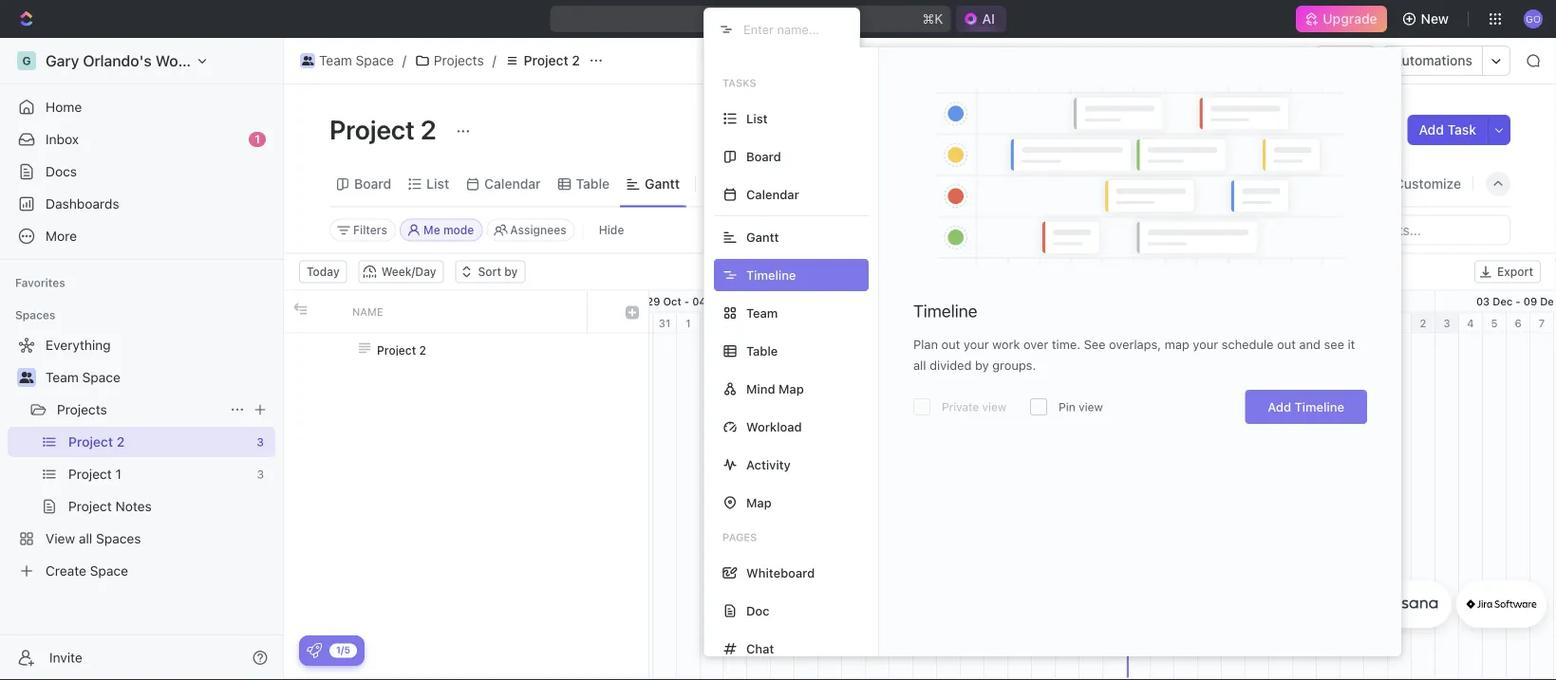 Task type: describe. For each thing, give the bounding box(es) containing it.
2 30 element from the left
[[1364, 313, 1388, 334]]

automations button
[[1384, 47, 1482, 75]]

29
[[647, 295, 660, 308]]

today button
[[299, 261, 347, 283]]

1 horizontal spatial 1
[[686, 317, 691, 329]]

22 element
[[1174, 313, 1198, 334]]

24 element
[[1222, 313, 1246, 334]]

19 element
[[1103, 313, 1127, 334]]

1 horizontal spatial projects link
[[410, 49, 489, 72]]

- for 09
[[1515, 295, 1521, 308]]

0 horizontal spatial map
[[746, 496, 772, 510]]

1 horizontal spatial today
[[1132, 338, 1159, 348]]

13
[[966, 317, 978, 329]]

05
[[813, 295, 827, 308]]

1 inside sidebar navigation
[[255, 132, 260, 146]]

inbox
[[46, 131, 79, 147]]

03 dec - 09 dec
[[1476, 295, 1556, 308]]

private view
[[942, 401, 1007, 414]]

2 your from the left
[[1193, 338, 1218, 352]]

docs link
[[8, 157, 275, 187]]

team space link inside tree
[[46, 363, 272, 393]]

project inside cell
[[377, 344, 416, 357]]

8 element
[[842, 313, 866, 334]]

29 element
[[1341, 313, 1364, 334]]

4 nov from the left
[[994, 295, 1014, 308]]

hide button
[[591, 219, 632, 242]]

0 vertical spatial team space link
[[295, 49, 399, 72]]

dashboards link
[[8, 189, 275, 219]]

today inside button
[[307, 265, 340, 279]]

map
[[1165, 338, 1189, 352]]

tree inside sidebar navigation
[[8, 330, 275, 587]]

new button
[[1394, 4, 1460, 34]]

09
[[1523, 295, 1537, 308]]

whiteboard
[[746, 566, 815, 581]]

1 vertical spatial 11
[[920, 317, 930, 329]]

tasks
[[722, 77, 756, 89]]

team inside sidebar navigation
[[46, 370, 79, 385]]

1 vertical spatial list
[[426, 176, 449, 192]]

26 nov - 02 dec element
[[1269, 291, 1435, 312]]

Search tasks... text field
[[1320, 216, 1510, 244]]

project 2 tree grid
[[284, 291, 648, 678]]

12 nov - 18 nov element
[[937, 291, 1103, 312]]

3 column header from the left
[[588, 291, 616, 333]]

2 out from the left
[[1277, 338, 1296, 352]]

dashboards
[[46, 196, 119, 212]]

view for private view
[[982, 401, 1007, 414]]

name
[[352, 306, 383, 318]]

spaces
[[15, 309, 55, 322]]

search button
[[1215, 171, 1289, 197]]

18 element
[[1079, 313, 1103, 334]]

0 vertical spatial projects
[[434, 53, 484, 68]]

plan
[[913, 338, 938, 352]]

task
[[1447, 122, 1476, 138]]

20 element
[[1127, 313, 1151, 334]]

mind map
[[746, 382, 804, 396]]

sidebar navigation
[[0, 38, 284, 681]]

board link
[[350, 171, 391, 197]]

invite
[[49, 650, 82, 666]]

05 nov - 11 nov element
[[771, 291, 937, 312]]

31
[[659, 317, 671, 329]]

5
[[1491, 317, 1498, 329]]

1 horizontal spatial timeline
[[1295, 400, 1344, 414]]

0 vertical spatial project 2
[[524, 53, 580, 68]]

1 horizontal spatial list
[[746, 112, 768, 126]]

15 element
[[1008, 313, 1032, 334]]

favorites
[[15, 276, 65, 290]]

work
[[992, 338, 1020, 352]]

03 dec - 09 dec element
[[1435, 291, 1556, 312]]

14 element
[[985, 313, 1008, 334]]

all
[[913, 358, 926, 373]]

1 column header from the left
[[284, 291, 312, 333]]

- for 18
[[1017, 295, 1022, 308]]

calendar link
[[481, 171, 541, 197]]

nov for 05 nov - 11 nov
[[874, 295, 894, 308]]

0 horizontal spatial gantt
[[645, 176, 680, 192]]

hide inside hide button
[[599, 224, 624, 237]]

7
[[1539, 317, 1545, 329]]

list link
[[423, 171, 449, 197]]

team space inside tree
[[46, 370, 120, 385]]

05 nov - 11 nov
[[813, 295, 894, 308]]

12 for 12
[[943, 317, 954, 329]]

25 element
[[1246, 313, 1269, 334]]

28 element
[[1317, 313, 1341, 334]]

customize
[[1395, 176, 1461, 192]]

view for pin view
[[1079, 401, 1103, 414]]

16 element
[[1032, 313, 1056, 334]]

9
[[874, 317, 881, 329]]

view button
[[703, 162, 765, 206]]

add timeline
[[1268, 400, 1344, 414]]

upgrade
[[1323, 11, 1377, 27]]

doc
[[746, 604, 770, 619]]

automations
[[1393, 53, 1473, 68]]

name column header
[[341, 291, 588, 333]]

table link
[[572, 171, 610, 197]]

4 column header from the left
[[616, 291, 648, 333]]

1 3 from the left
[[731, 317, 738, 329]]

0 vertical spatial team space
[[319, 53, 394, 68]]

projects inside sidebar navigation
[[57, 402, 107, 418]]

gantt link
[[641, 171, 680, 197]]

1 / from the left
[[402, 53, 406, 68]]

home
[[46, 99, 82, 115]]

1 horizontal spatial map
[[779, 382, 804, 396]]

1 out from the left
[[941, 338, 960, 352]]

0 vertical spatial project
[[524, 53, 568, 68]]

user group image
[[19, 372, 34, 384]]

2 nov from the left
[[830, 295, 850, 308]]

assignees
[[510, 224, 566, 237]]

see
[[1084, 338, 1106, 352]]

13 element
[[961, 313, 985, 334]]

0 horizontal spatial  image
[[294, 302, 307, 316]]



Task type: vqa. For each thing, say whether or not it's contained in the screenshot.
"30" ELEMENT containing 30
yes



Task type: locate. For each thing, give the bounding box(es) containing it.
team left 6 element
[[746, 306, 778, 320]]

team space right user group image
[[46, 370, 120, 385]]

0 horizontal spatial your
[[964, 338, 989, 352]]

out down 26 element
[[1277, 338, 1296, 352]]

tree containing team space
[[8, 330, 275, 587]]

2 inside project 2 cell
[[419, 344, 426, 357]]

6 element
[[795, 313, 818, 334]]

1 horizontal spatial view
[[1079, 401, 1103, 414]]

projects
[[434, 53, 484, 68], [57, 402, 107, 418]]

activity
[[746, 458, 791, 472]]

0 vertical spatial gantt
[[645, 176, 680, 192]]

list right board link on the top left
[[426, 176, 449, 192]]

1 horizontal spatial table
[[746, 344, 778, 358]]

1 horizontal spatial space
[[356, 53, 394, 68]]

nov up "14" element
[[994, 295, 1014, 308]]

 image
[[294, 302, 307, 316], [626, 306, 639, 319]]

0 vertical spatial board
[[746, 150, 781, 164]]

1 horizontal spatial out
[[1277, 338, 1296, 352]]

4 - from the left
[[1515, 295, 1521, 308]]

11 up 8 element
[[861, 295, 871, 308]]

27 element
[[1293, 313, 1317, 334]]

6
[[1515, 317, 1522, 329]]

1 horizontal spatial calendar
[[746, 188, 799, 202]]

0 horizontal spatial table
[[576, 176, 610, 192]]

0 horizontal spatial 11
[[861, 295, 871, 308]]

1 horizontal spatial team space
[[319, 53, 394, 68]]

- left 18
[[1017, 295, 1022, 308]]

1 horizontal spatial hide
[[1316, 176, 1345, 192]]

table down 5 element
[[746, 344, 778, 358]]

0 horizontal spatial 12
[[943, 317, 954, 329]]

0 horizontal spatial 4
[[755, 317, 762, 329]]

1 dec from the left
[[1493, 295, 1513, 308]]

- inside "29 oct - 04 nov" "element"
[[684, 295, 689, 308]]

2 column header from the left
[[312, 291, 341, 333]]

project
[[524, 53, 568, 68], [329, 113, 415, 145], [377, 344, 416, 357]]

over
[[1023, 338, 1048, 352]]

- for 11
[[853, 295, 858, 308]]

hide inside hide dropdown button
[[1316, 176, 1345, 192]]

0 horizontal spatial projects link
[[57, 395, 222, 425]]

your down 23 'element'
[[1193, 338, 1218, 352]]

23 element
[[1198, 313, 1222, 334]]

1 30 element from the left
[[629, 313, 653, 334]]

team space right user group icon
[[319, 53, 394, 68]]

1/5
[[336, 645, 350, 656]]

1 - from the left
[[684, 295, 689, 308]]

2 4 from the left
[[1467, 317, 1474, 329]]

19 nov - 25 nov element
[[1103, 291, 1269, 312]]

view right pin
[[1079, 401, 1103, 414]]

it
[[1348, 338, 1355, 352]]

2 vertical spatial project 2
[[377, 344, 426, 357]]

0 horizontal spatial hide
[[599, 224, 624, 237]]

30 element left 31 at the left of the page
[[629, 313, 653, 334]]

project 2 inside cell
[[377, 344, 426, 357]]

space
[[356, 53, 394, 68], [82, 370, 120, 385]]

0 horizontal spatial board
[[354, 176, 391, 192]]

0 vertical spatial list
[[746, 112, 768, 126]]

hide button
[[1293, 171, 1366, 197]]

projects link
[[410, 49, 489, 72], [57, 395, 222, 425]]

gantt right table link
[[645, 176, 680, 192]]

1 horizontal spatial 11
[[920, 317, 930, 329]]

add for add timeline
[[1268, 400, 1291, 414]]

- up 8 element
[[853, 295, 858, 308]]

pin
[[1059, 401, 1075, 414]]

1 horizontal spatial add
[[1419, 122, 1444, 138]]

1 vertical spatial team space link
[[46, 363, 272, 393]]

space right user group icon
[[356, 53, 394, 68]]

add for add task
[[1419, 122, 1444, 138]]

your up by in the bottom right of the page
[[964, 338, 989, 352]]

3 left 5 element
[[731, 317, 738, 329]]

3 - from the left
[[1017, 295, 1022, 308]]

03
[[1476, 295, 1490, 308]]

onboarding checklist button image
[[307, 644, 322, 659]]

0 horizontal spatial timeline
[[913, 301, 977, 321]]

0 horizontal spatial list
[[426, 176, 449, 192]]

tree
[[8, 330, 275, 587]]

nov up 9 on the top of the page
[[874, 295, 894, 308]]

schedule
[[1222, 338, 1274, 352]]

nov right 04
[[709, 295, 729, 308]]

project 2 link
[[500, 49, 585, 72]]

favorites button
[[8, 272, 73, 294]]

7 element
[[818, 313, 842, 334]]

1 vertical spatial project 2
[[329, 113, 442, 145]]

0 horizontal spatial projects
[[57, 402, 107, 418]]

 image left "29"
[[626, 306, 639, 319]]

⌘k
[[922, 11, 943, 27]]

pin view
[[1059, 401, 1103, 414]]

nov right 18
[[1040, 295, 1060, 308]]

11
[[861, 295, 871, 308], [920, 317, 930, 329]]

nov inside "element"
[[709, 295, 729, 308]]

home link
[[8, 92, 275, 122]]

0 horizontal spatial team space
[[46, 370, 120, 385]]

2 horizontal spatial 1
[[1397, 317, 1402, 329]]

calendar inside calendar link
[[484, 176, 541, 192]]

5 element
[[771, 313, 795, 334]]

1 horizontal spatial /
[[492, 53, 496, 68]]

1 nov from the left
[[709, 295, 729, 308]]

0 horizontal spatial dec
[[1493, 295, 1513, 308]]

1 horizontal spatial 12
[[980, 295, 991, 308]]

and
[[1299, 338, 1321, 352]]

- inside 03 dec - 09 dec element
[[1515, 295, 1521, 308]]

board left list link
[[354, 176, 391, 192]]

2 - from the left
[[853, 295, 858, 308]]

nov right 05
[[830, 295, 850, 308]]

1 vertical spatial team space
[[46, 370, 120, 385]]

gantt
[[645, 176, 680, 192], [746, 230, 779, 244]]

2 inside the project 2 link
[[572, 53, 580, 68]]

0 vertical spatial space
[[356, 53, 394, 68]]

onboarding checklist button element
[[307, 644, 322, 659]]

12 for 12 nov - 18 nov
[[980, 295, 991, 308]]

0 vertical spatial table
[[576, 176, 610, 192]]

add task button
[[1407, 115, 1488, 145]]

18
[[1025, 295, 1037, 308]]

30
[[634, 317, 648, 329]]

1 vertical spatial board
[[354, 176, 391, 192]]

timeline up plan
[[913, 301, 977, 321]]

1 vertical spatial 12
[[943, 317, 954, 329]]

team space link
[[295, 49, 399, 72], [46, 363, 272, 393]]

04
[[692, 295, 706, 308]]

timeline down and
[[1295, 400, 1344, 414]]

26 element
[[1269, 313, 1293, 334]]

1 vertical spatial timeline
[[1295, 400, 1344, 414]]

view right 'private'
[[982, 401, 1007, 414]]

 image down today button
[[294, 302, 307, 316]]

1 vertical spatial project
[[329, 113, 415, 145]]

3 nov from the left
[[874, 295, 894, 308]]

projects link inside tree
[[57, 395, 222, 425]]

workload
[[746, 420, 802, 434]]

hide right search
[[1316, 176, 1345, 192]]

0 horizontal spatial 30 element
[[629, 313, 653, 334]]

1 4 from the left
[[755, 317, 762, 329]]

dec right 09
[[1540, 295, 1556, 308]]

0 horizontal spatial view
[[982, 401, 1007, 414]]

dec right 03
[[1493, 295, 1513, 308]]

hide down table link
[[599, 224, 624, 237]]

0 horizontal spatial calendar
[[484, 176, 541, 192]]

project 2 cell
[[341, 334, 588, 367]]

0 horizontal spatial team space link
[[46, 363, 272, 393]]

see
[[1324, 338, 1344, 352]]

export button
[[1474, 261, 1541, 283]]

gantt down view
[[746, 230, 779, 244]]

2 vertical spatial team
[[46, 370, 79, 385]]

add
[[1419, 122, 1444, 138], [1268, 400, 1291, 414]]

name row
[[284, 291, 648, 334]]

hide
[[1316, 176, 1345, 192], [599, 224, 624, 237]]

column header
[[284, 291, 312, 333], [312, 291, 341, 333], [588, 291, 616, 333], [616, 291, 648, 333]]

2 / from the left
[[492, 53, 496, 68]]

0 vertical spatial add
[[1419, 122, 1444, 138]]

0 vertical spatial 11
[[861, 295, 871, 308]]

today
[[307, 265, 340, 279], [1132, 338, 1159, 348]]

list down the tasks
[[746, 112, 768, 126]]

1 vertical spatial add
[[1268, 400, 1291, 414]]

0 vertical spatial projects link
[[410, 49, 489, 72]]

overlaps,
[[1109, 338, 1161, 352]]

your
[[964, 338, 989, 352], [1193, 338, 1218, 352]]

chat
[[746, 642, 774, 657]]

1 horizontal spatial  image
[[626, 306, 639, 319]]

export
[[1497, 265, 1533, 279]]

Enter name... field
[[741, 21, 844, 38]]

upgrade link
[[1296, 6, 1387, 32]]

0 horizontal spatial team
[[46, 370, 79, 385]]

0 vertical spatial team
[[319, 53, 352, 68]]

nov for 12 nov - 18 nov
[[1040, 295, 1060, 308]]

project 2
[[524, 53, 580, 68], [329, 113, 442, 145], [377, 344, 426, 357]]

4 left the 5
[[1467, 317, 1474, 329]]

private
[[942, 401, 979, 414]]

search...
[[735, 11, 789, 27]]

mind
[[746, 382, 775, 396]]

project 2 - 0.00% row
[[284, 334, 648, 367]]

5 nov from the left
[[1040, 295, 1060, 308]]

by
[[975, 358, 989, 373]]

space inside tree
[[82, 370, 120, 385]]

1 vertical spatial gantt
[[746, 230, 779, 244]]

team
[[319, 53, 352, 68], [746, 306, 778, 320], [46, 370, 79, 385]]

customize button
[[1370, 171, 1467, 197]]

2 3 from the left
[[1443, 317, 1450, 329]]

0 horizontal spatial /
[[402, 53, 406, 68]]

- inside "05 nov - 11 nov" element
[[853, 295, 858, 308]]

1 horizontal spatial team
[[319, 53, 352, 68]]

12
[[980, 295, 991, 308], [943, 317, 954, 329]]

0 horizontal spatial 3
[[731, 317, 738, 329]]

0 horizontal spatial 1
[[255, 132, 260, 146]]

0 vertical spatial today
[[307, 265, 340, 279]]

groups.
[[992, 358, 1036, 373]]

team right user group image
[[46, 370, 79, 385]]

docs
[[46, 164, 77, 179]]

1 horizontal spatial board
[[746, 150, 781, 164]]

add left task
[[1419, 122, 1444, 138]]

10 element
[[890, 313, 913, 334]]

1 horizontal spatial 3
[[1443, 317, 1450, 329]]

board up view
[[746, 150, 781, 164]]

1 vertical spatial today
[[1132, 338, 1159, 348]]

2 vertical spatial project
[[377, 344, 416, 357]]

12 right 11 element
[[943, 317, 954, 329]]

3
[[731, 317, 738, 329], [1443, 317, 1450, 329]]

search
[[1239, 176, 1283, 192]]

view
[[728, 176, 759, 192]]

17 element
[[1056, 313, 1079, 334]]

30 element containing 30
[[629, 313, 653, 334]]

12 nov - 18 nov
[[980, 295, 1060, 308]]

2 view from the left
[[1079, 401, 1103, 414]]

0 vertical spatial timeline
[[913, 301, 977, 321]]

add down schedule
[[1268, 400, 1291, 414]]

0 horizontal spatial today
[[307, 265, 340, 279]]

1 vertical spatial projects link
[[57, 395, 222, 425]]

1 vertical spatial table
[[746, 344, 778, 358]]

- inside '12 nov - 18 nov' element
[[1017, 295, 1022, 308]]

2 horizontal spatial team
[[746, 306, 778, 320]]

3 left the 5
[[1443, 317, 1450, 329]]

time.
[[1052, 338, 1080, 352]]

assignees button
[[486, 219, 575, 242]]

12 up "14" element
[[980, 295, 991, 308]]

11 element
[[913, 313, 937, 334]]

add task
[[1419, 122, 1476, 138]]

space right user group image
[[82, 370, 120, 385]]

map down activity
[[746, 496, 772, 510]]

calendar
[[484, 176, 541, 192], [746, 188, 799, 202]]

plan out your work over time. see overlaps, map your schedule out and see it all divided by groups.
[[913, 338, 1355, 373]]

new
[[1421, 11, 1449, 27]]

1 vertical spatial projects
[[57, 402, 107, 418]]

29 oct - 04 nov element
[[606, 291, 771, 312]]

1 horizontal spatial projects
[[434, 53, 484, 68]]

user group image
[[302, 56, 314, 66]]

1 your from the left
[[964, 338, 989, 352]]

oct
[[663, 295, 681, 308]]

29 oct - 04 nov
[[647, 295, 729, 308]]

0 vertical spatial map
[[779, 382, 804, 396]]

1 horizontal spatial your
[[1193, 338, 1218, 352]]

1 vertical spatial hide
[[599, 224, 624, 237]]

30 element down the 26 nov - 02 dec "element"
[[1364, 313, 1388, 334]]

- for 04
[[684, 295, 689, 308]]

4 left 5 element
[[755, 317, 762, 329]]

table up hide button
[[576, 176, 610, 192]]

divided
[[930, 358, 972, 373]]

nov for 29 oct - 04 nov
[[709, 295, 729, 308]]

1 view from the left
[[982, 401, 1007, 414]]

0 horizontal spatial space
[[82, 370, 120, 385]]

21 element
[[1151, 313, 1174, 334]]

map right mind
[[779, 382, 804, 396]]

2 dec from the left
[[1540, 295, 1556, 308]]

0 horizontal spatial out
[[941, 338, 960, 352]]

1 vertical spatial team
[[746, 306, 778, 320]]

1 horizontal spatial dec
[[1540, 295, 1556, 308]]

1 horizontal spatial 30 element
[[1364, 313, 1388, 334]]

- left 04
[[684, 295, 689, 308]]

11 up plan
[[920, 317, 930, 329]]

out up divided
[[941, 338, 960, 352]]

team right user group icon
[[319, 53, 352, 68]]

add inside button
[[1419, 122, 1444, 138]]

0 horizontal spatial add
[[1268, 400, 1291, 414]]

0 vertical spatial 12
[[980, 295, 991, 308]]

- left 09
[[1515, 295, 1521, 308]]

1 vertical spatial map
[[746, 496, 772, 510]]

board
[[746, 150, 781, 164], [354, 176, 391, 192]]

-
[[684, 295, 689, 308], [853, 295, 858, 308], [1017, 295, 1022, 308], [1515, 295, 1521, 308]]

1 horizontal spatial team space link
[[295, 49, 399, 72]]

31 element
[[653, 313, 677, 334]]

pages
[[722, 532, 757, 544]]

30 element
[[629, 313, 653, 334], [1364, 313, 1388, 334]]

1 horizontal spatial 4
[[1467, 317, 1474, 329]]

1 horizontal spatial gantt
[[746, 230, 779, 244]]

0 vertical spatial hide
[[1316, 176, 1345, 192]]

12 element
[[937, 313, 961, 334]]

view button
[[703, 171, 765, 197]]

1 vertical spatial space
[[82, 370, 120, 385]]



